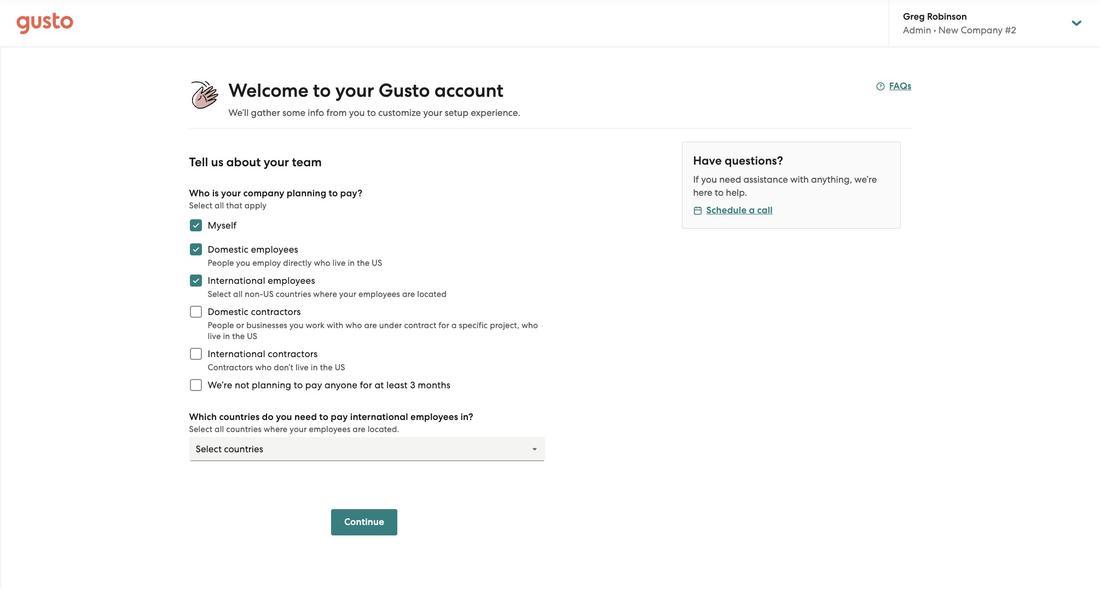 Task type: describe. For each thing, give the bounding box(es) containing it.
a inside the schedule a call 'button'
[[750, 205, 756, 216]]

0 vertical spatial countries
[[276, 290, 311, 300]]

Domestic employees checkbox
[[184, 238, 208, 262]]

businesses
[[247, 321, 288, 331]]

people for domestic employees
[[208, 259, 234, 268]]

0 vertical spatial live
[[333, 259, 346, 268]]

months
[[418, 380, 451, 391]]

continue
[[344, 517, 385, 529]]

faqs button
[[877, 80, 912, 93]]

not
[[235, 380, 250, 391]]

greg
[[904, 11, 926, 22]]

located.
[[368, 425, 400, 435]]

0 vertical spatial pay
[[305, 380, 322, 391]]

work
[[306, 321, 325, 331]]

here
[[694, 187, 713, 198]]

some
[[283, 107, 306, 118]]

us inside people or businesses you work with who are under contract for a specific project, who live in the us
[[247, 332, 258, 342]]

you inside which countries do you need to pay international employees in? select all countries where your employees are located.
[[276, 412, 292, 423]]

select all non-us countries where your employees are located
[[208, 290, 447, 300]]

who is your company planning to pay? select all that apply
[[189, 188, 363, 211]]

1 vertical spatial for
[[360, 380, 372, 391]]

directly
[[283, 259, 312, 268]]

assistance
[[744, 174, 789, 185]]

if you need assistance with anything, we're here to help.
[[694, 174, 878, 198]]

apply
[[245, 201, 267, 211]]

pay inside which countries do you need to pay international employees in? select all countries where your employees are located.
[[331, 412, 348, 423]]

all inside who is your company planning to pay? select all that apply
[[215, 201, 224, 211]]

schedule a call button
[[694, 204, 773, 217]]

your up people or businesses you work with who are under contract for a specific project, who live in the us
[[340, 290, 357, 300]]

your left team
[[264, 155, 289, 170]]

customize
[[379, 107, 421, 118]]

2 vertical spatial in
[[311, 363, 318, 373]]

international employees
[[208, 276, 315, 286]]

1 vertical spatial select
[[208, 290, 231, 300]]

with inside if you need assistance with anything, we're here to help.
[[791, 174, 810, 185]]

International employees checkbox
[[184, 269, 208, 293]]

the inside people or businesses you work with who are under contract for a specific project, who live in the us
[[232, 332, 245, 342]]

which
[[189, 412, 217, 423]]

your up from
[[336, 79, 374, 102]]

your left setup
[[424, 107, 443, 118]]

employees down months
[[411, 412, 459, 423]]

located
[[417, 290, 447, 300]]

employees up employ
[[251, 244, 298, 255]]

tell us about your team
[[189, 155, 322, 170]]

for inside people or businesses you work with who are under contract for a specific project, who live in the us
[[439, 321, 450, 331]]

where inside which countries do you need to pay international employees in? select all countries where your employees are located.
[[264, 425, 288, 435]]

1 horizontal spatial the
[[320, 363, 333, 373]]

Domestic contractors checkbox
[[184, 300, 208, 324]]

team
[[292, 155, 322, 170]]

robinson
[[928, 11, 968, 22]]

to inside if you need assistance with anything, we're here to help.
[[715, 187, 724, 198]]

domestic for domestic contractors
[[208, 307, 249, 318]]

setup
[[445, 107, 469, 118]]

or
[[236, 321, 244, 331]]

we're
[[855, 174, 878, 185]]

from
[[327, 107, 347, 118]]

your inside which countries do you need to pay international employees in? select all countries where your employees are located.
[[290, 425, 307, 435]]

project,
[[490, 321, 520, 331]]

contractors for domestic contractors
[[251, 307, 301, 318]]

people you employ directly who live in the us
[[208, 259, 382, 268]]

select inside which countries do you need to pay international employees in? select all countries where your employees are located.
[[189, 425, 213, 435]]

we're
[[208, 380, 233, 391]]

you inside if you need assistance with anything, we're here to help.
[[702, 174, 718, 185]]

admin
[[904, 25, 932, 36]]

info
[[308, 107, 324, 118]]

employ
[[253, 259, 281, 268]]

call
[[758, 205, 773, 216]]

with inside people or businesses you work with who are under contract for a specific project, who live in the us
[[327, 321, 344, 331]]

domestic contractors
[[208, 307, 301, 318]]

1 vertical spatial all
[[233, 290, 243, 300]]

a inside people or businesses you work with who are under contract for a specific project, who live in the us
[[452, 321, 457, 331]]

live inside people or businesses you work with who are under contract for a specific project, who live in the us
[[208, 332, 221, 342]]

who down international contractors
[[255, 363, 272, 373]]

experience.
[[471, 107, 521, 118]]

are inside which countries do you need to pay international employees in? select all countries where your employees are located.
[[353, 425, 366, 435]]

2 vertical spatial countries
[[226, 425, 262, 435]]

if
[[694, 174, 699, 185]]

specific
[[459, 321, 488, 331]]

who left under
[[346, 321, 362, 331]]

who
[[189, 188, 210, 199]]

faqs
[[890, 81, 912, 92]]

company
[[961, 25, 1004, 36]]

1 horizontal spatial where
[[313, 290, 337, 300]]

We're not planning to pay anyone for at least 3 months checkbox
[[184, 374, 208, 398]]

employees down people you employ directly who live in the us
[[268, 276, 315, 286]]

to inside which countries do you need to pay international employees in? select all countries where your employees are located.
[[319, 412, 329, 423]]

pay?
[[340, 188, 363, 199]]

are inside people or businesses you work with who are under contract for a specific project, who live in the us
[[364, 321, 377, 331]]

domestic employees
[[208, 244, 298, 255]]

schedule
[[707, 205, 747, 216]]

employees up under
[[359, 290, 400, 300]]

in inside people or businesses you work with who are under contract for a specific project, who live in the us
[[223, 332, 230, 342]]

account
[[435, 79, 504, 102]]

new
[[939, 25, 959, 36]]

help.
[[726, 187, 748, 198]]

2 horizontal spatial the
[[357, 259, 370, 268]]

people or businesses you work with who are under contract for a specific project, who live in the us
[[208, 321, 539, 342]]

continue button
[[331, 510, 398, 536]]



Task type: locate. For each thing, give the bounding box(es) containing it.
your up that
[[221, 188, 241, 199]]

#2
[[1006, 25, 1017, 36]]

for left at
[[360, 380, 372, 391]]

who right project, at the bottom of the page
[[522, 321, 539, 331]]

pay left anyone
[[305, 380, 322, 391]]

2 international from the top
[[208, 349, 266, 360]]

planning down contractors who don't live in the us on the left bottom of the page
[[252, 380, 292, 391]]

1 vertical spatial are
[[364, 321, 377, 331]]

where up work
[[313, 290, 337, 300]]

0 vertical spatial are
[[403, 290, 415, 300]]

live up international contractors option
[[208, 332, 221, 342]]

0 vertical spatial planning
[[287, 188, 327, 199]]

your
[[336, 79, 374, 102], [424, 107, 443, 118], [264, 155, 289, 170], [221, 188, 241, 199], [340, 290, 357, 300], [290, 425, 307, 435]]

do
[[262, 412, 274, 423]]

welcome to your gusto account we'll gather some info from you to customize your setup experience.
[[229, 79, 521, 118]]

the up select all non-us countries where your employees are located
[[357, 259, 370, 268]]

0 horizontal spatial for
[[360, 380, 372, 391]]

company
[[244, 188, 285, 199]]

0 horizontal spatial a
[[452, 321, 457, 331]]

1 vertical spatial people
[[208, 321, 234, 331]]

international for international contractors
[[208, 349, 266, 360]]

countries down people you employ directly who live in the us
[[276, 290, 311, 300]]

0 vertical spatial select
[[189, 201, 213, 211]]

need
[[720, 174, 742, 185], [295, 412, 317, 423]]

0 vertical spatial for
[[439, 321, 450, 331]]

all down which
[[215, 425, 224, 435]]

international
[[350, 412, 409, 423]]

domestic up or
[[208, 307, 249, 318]]

1 domestic from the top
[[208, 244, 249, 255]]

2 horizontal spatial in
[[348, 259, 355, 268]]

to up the info
[[313, 79, 331, 102]]

domestic for domestic employees
[[208, 244, 249, 255]]

countries
[[276, 290, 311, 300], [219, 412, 260, 423], [226, 425, 262, 435]]

you down domestic employees
[[236, 259, 251, 268]]

0 horizontal spatial with
[[327, 321, 344, 331]]

the down or
[[232, 332, 245, 342]]

international up non-
[[208, 276, 266, 286]]

people left or
[[208, 321, 234, 331]]

1 vertical spatial with
[[327, 321, 344, 331]]

contractors for international contractors
[[268, 349, 318, 360]]

contractors up don't
[[268, 349, 318, 360]]

2 horizontal spatial live
[[333, 259, 346, 268]]

1 vertical spatial where
[[264, 425, 288, 435]]

1 vertical spatial domestic
[[208, 307, 249, 318]]

the up we're not planning to pay anyone for at least 3 months
[[320, 363, 333, 373]]

1 horizontal spatial live
[[296, 363, 309, 373]]

live up select all non-us countries where your employees are located
[[333, 259, 346, 268]]

domestic down myself at the left top of the page
[[208, 244, 249, 255]]

1 international from the top
[[208, 276, 266, 286]]

live right don't
[[296, 363, 309, 373]]

0 vertical spatial domestic
[[208, 244, 249, 255]]

in up we're not planning to pay anyone for at least 3 months
[[311, 363, 318, 373]]

2 vertical spatial the
[[320, 363, 333, 373]]

to right here
[[715, 187, 724, 198]]

have questions?
[[694, 154, 784, 168]]

at
[[375, 380, 384, 391]]

2 vertical spatial are
[[353, 425, 366, 435]]

international for international employees
[[208, 276, 266, 286]]

•
[[934, 25, 937, 36]]

gusto
[[379, 79, 430, 102]]

1 horizontal spatial need
[[720, 174, 742, 185]]

select up domestic contractors option
[[208, 290, 231, 300]]

Myself checkbox
[[184, 214, 208, 238]]

1 horizontal spatial a
[[750, 205, 756, 216]]

all left non-
[[233, 290, 243, 300]]

1 vertical spatial need
[[295, 412, 317, 423]]

you right 'if'
[[702, 174, 718, 185]]

have
[[694, 154, 722, 168]]

domestic
[[208, 244, 249, 255], [208, 307, 249, 318]]

where down do
[[264, 425, 288, 435]]

is
[[212, 188, 219, 199]]

0 vertical spatial people
[[208, 259, 234, 268]]

0 horizontal spatial need
[[295, 412, 317, 423]]

need inside which countries do you need to pay international employees in? select all countries where your employees are located.
[[295, 412, 317, 423]]

1 people from the top
[[208, 259, 234, 268]]

to down we're not planning to pay anyone for at least 3 months
[[319, 412, 329, 423]]

anything,
[[812, 174, 853, 185]]

all down is
[[215, 201, 224, 211]]

countries left do
[[219, 412, 260, 423]]

live
[[333, 259, 346, 268], [208, 332, 221, 342], [296, 363, 309, 373]]

need right do
[[295, 412, 317, 423]]

0 vertical spatial where
[[313, 290, 337, 300]]

to down contractors who don't live in the us on the left bottom of the page
[[294, 380, 303, 391]]

we'll
[[229, 107, 249, 118]]

people for domestic contractors
[[208, 321, 234, 331]]

planning inside who is your company planning to pay? select all that apply
[[287, 188, 327, 199]]

0 vertical spatial all
[[215, 201, 224, 211]]

under
[[379, 321, 402, 331]]

employees down we're not planning to pay anyone for at least 3 months
[[309, 425, 351, 435]]

your down we're not planning to pay anyone for at least 3 months
[[290, 425, 307, 435]]

0 horizontal spatial where
[[264, 425, 288, 435]]

1 vertical spatial pay
[[331, 412, 348, 423]]

non-
[[245, 290, 263, 300]]

3
[[410, 380, 416, 391]]

people up international employees checkbox
[[208, 259, 234, 268]]

are left located
[[403, 290, 415, 300]]

all
[[215, 201, 224, 211], [233, 290, 243, 300], [215, 425, 224, 435]]

are left under
[[364, 321, 377, 331]]

1 horizontal spatial for
[[439, 321, 450, 331]]

with left anything,
[[791, 174, 810, 185]]

myself
[[208, 220, 237, 231]]

1 vertical spatial the
[[232, 332, 245, 342]]

welcome
[[229, 79, 309, 102]]

home image
[[16, 12, 73, 34]]

0 vertical spatial the
[[357, 259, 370, 268]]

0 horizontal spatial pay
[[305, 380, 322, 391]]

International contractors checkbox
[[184, 342, 208, 366]]

to left the pay?
[[329, 188, 338, 199]]

with right work
[[327, 321, 344, 331]]

a left 'call'
[[750, 205, 756, 216]]

1 vertical spatial live
[[208, 332, 221, 342]]

0 horizontal spatial live
[[208, 332, 221, 342]]

gather
[[251, 107, 280, 118]]

1 vertical spatial in
[[223, 332, 230, 342]]

0 horizontal spatial in
[[223, 332, 230, 342]]

us
[[372, 259, 382, 268], [263, 290, 274, 300], [247, 332, 258, 342], [335, 363, 345, 373]]

pay
[[305, 380, 322, 391], [331, 412, 348, 423]]

international contractors
[[208, 349, 318, 360]]

select inside who is your company planning to pay? select all that apply
[[189, 201, 213, 211]]

0 vertical spatial international
[[208, 276, 266, 286]]

where
[[313, 290, 337, 300], [264, 425, 288, 435]]

are
[[403, 290, 415, 300], [364, 321, 377, 331], [353, 425, 366, 435]]

1 horizontal spatial in
[[311, 363, 318, 373]]

a left specific
[[452, 321, 457, 331]]

international
[[208, 276, 266, 286], [208, 349, 266, 360]]

which countries do you need to pay international employees in? select all countries where your employees are located.
[[189, 412, 474, 435]]

that
[[226, 201, 243, 211]]

tell
[[189, 155, 208, 170]]

for right contract on the left bottom
[[439, 321, 450, 331]]

0 horizontal spatial the
[[232, 332, 245, 342]]

0 vertical spatial a
[[750, 205, 756, 216]]

to left customize
[[367, 107, 376, 118]]

we're not planning to pay anyone for at least 3 months
[[208, 380, 451, 391]]

1 vertical spatial international
[[208, 349, 266, 360]]

in?
[[461, 412, 474, 423]]

1 horizontal spatial with
[[791, 174, 810, 185]]

select down the who
[[189, 201, 213, 211]]

people inside people or businesses you work with who are under contract for a specific project, who live in the us
[[208, 321, 234, 331]]

you inside welcome to your gusto account we'll gather some info from you to customize your setup experience.
[[349, 107, 365, 118]]

the
[[357, 259, 370, 268], [232, 332, 245, 342], [320, 363, 333, 373]]

all inside which countries do you need to pay international employees in? select all countries where your employees are located.
[[215, 425, 224, 435]]

in
[[348, 259, 355, 268], [223, 332, 230, 342], [311, 363, 318, 373]]

who
[[314, 259, 331, 268], [346, 321, 362, 331], [522, 321, 539, 331], [255, 363, 272, 373]]

in up select all non-us countries where your employees are located
[[348, 259, 355, 268]]

planning
[[287, 188, 327, 199], [252, 380, 292, 391]]

planning down team
[[287, 188, 327, 199]]

anyone
[[325, 380, 358, 391]]

international up contractors
[[208, 349, 266, 360]]

us
[[211, 155, 224, 170]]

pay down anyone
[[331, 412, 348, 423]]

0 vertical spatial contractors
[[251, 307, 301, 318]]

select down which
[[189, 425, 213, 435]]

0 vertical spatial need
[[720, 174, 742, 185]]

2 vertical spatial all
[[215, 425, 224, 435]]

2 domestic from the top
[[208, 307, 249, 318]]

who right directly
[[314, 259, 331, 268]]

you left work
[[290, 321, 304, 331]]

contractors
[[251, 307, 301, 318], [268, 349, 318, 360]]

questions?
[[725, 154, 784, 168]]

don't
[[274, 363, 294, 373]]

least
[[387, 380, 408, 391]]

1 vertical spatial a
[[452, 321, 457, 331]]

need inside if you need assistance with anything, we're here to help.
[[720, 174, 742, 185]]

0 vertical spatial with
[[791, 174, 810, 185]]

you inside people or businesses you work with who are under contract for a specific project, who live in the us
[[290, 321, 304, 331]]

need up help.
[[720, 174, 742, 185]]

you
[[349, 107, 365, 118], [702, 174, 718, 185], [236, 259, 251, 268], [290, 321, 304, 331], [276, 412, 292, 423]]

1 vertical spatial planning
[[252, 380, 292, 391]]

contractors up businesses on the left bottom of the page
[[251, 307, 301, 318]]

you right from
[[349, 107, 365, 118]]

1 vertical spatial contractors
[[268, 349, 318, 360]]

people
[[208, 259, 234, 268], [208, 321, 234, 331]]

1 horizontal spatial pay
[[331, 412, 348, 423]]

schedule a call
[[707, 205, 773, 216]]

for
[[439, 321, 450, 331], [360, 380, 372, 391]]

a
[[750, 205, 756, 216], [452, 321, 457, 331]]

contractors who don't live in the us
[[208, 363, 345, 373]]

your inside who is your company planning to pay? select all that apply
[[221, 188, 241, 199]]

you right do
[[276, 412, 292, 423]]

2 vertical spatial live
[[296, 363, 309, 373]]

in up contractors
[[223, 332, 230, 342]]

countries down not
[[226, 425, 262, 435]]

select
[[189, 201, 213, 211], [208, 290, 231, 300], [189, 425, 213, 435]]

contract
[[404, 321, 437, 331]]

to
[[313, 79, 331, 102], [367, 107, 376, 118], [715, 187, 724, 198], [329, 188, 338, 199], [294, 380, 303, 391], [319, 412, 329, 423]]

with
[[791, 174, 810, 185], [327, 321, 344, 331]]

2 people from the top
[[208, 321, 234, 331]]

greg robinson admin • new company #2
[[904, 11, 1017, 36]]

contractors
[[208, 363, 253, 373]]

to inside who is your company planning to pay? select all that apply
[[329, 188, 338, 199]]

2 vertical spatial select
[[189, 425, 213, 435]]

1 vertical spatial countries
[[219, 412, 260, 423]]

are down international
[[353, 425, 366, 435]]

0 vertical spatial in
[[348, 259, 355, 268]]

about
[[226, 155, 261, 170]]



Task type: vqa. For each thing, say whether or not it's contained in the screenshot.
where
yes



